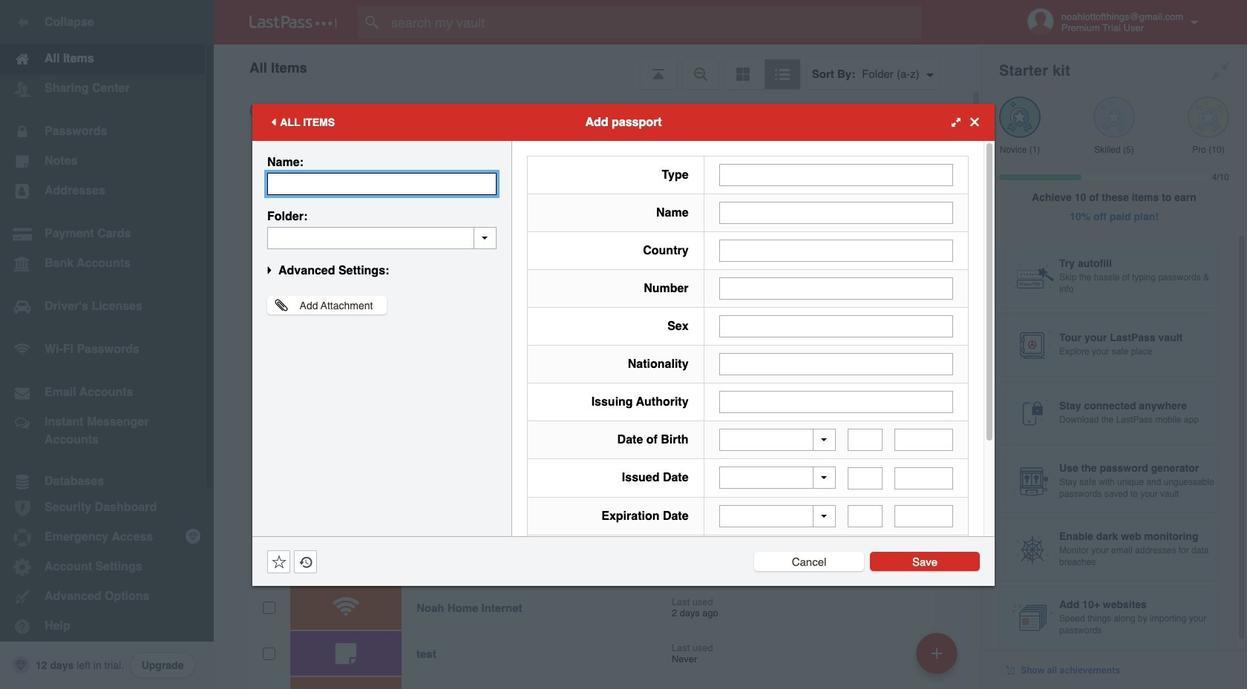 Task type: locate. For each thing, give the bounding box(es) containing it.
None text field
[[719, 164, 954, 186], [267, 173, 497, 195], [719, 353, 954, 375], [719, 391, 954, 413], [848, 429, 883, 452], [895, 468, 954, 490], [848, 506, 883, 528], [895, 506, 954, 528], [719, 164, 954, 186], [267, 173, 497, 195], [719, 353, 954, 375], [719, 391, 954, 413], [848, 429, 883, 452], [895, 468, 954, 490], [848, 506, 883, 528], [895, 506, 954, 528]]

None text field
[[719, 202, 954, 224], [267, 227, 497, 249], [719, 240, 954, 262], [719, 277, 954, 300], [719, 315, 954, 338], [895, 429, 954, 452], [848, 468, 883, 490], [719, 202, 954, 224], [267, 227, 497, 249], [719, 240, 954, 262], [719, 277, 954, 300], [719, 315, 954, 338], [895, 429, 954, 452], [848, 468, 883, 490]]

new item image
[[932, 649, 942, 659]]

dialog
[[253, 104, 995, 644]]

main navigation navigation
[[0, 0, 214, 690]]



Task type: describe. For each thing, give the bounding box(es) containing it.
vault options navigation
[[214, 45, 982, 89]]

Search search field
[[358, 6, 951, 39]]

lastpass image
[[250, 16, 337, 29]]

search my vault text field
[[358, 6, 951, 39]]

new item navigation
[[911, 629, 967, 690]]



Task type: vqa. For each thing, say whether or not it's contained in the screenshot.
text box
yes



